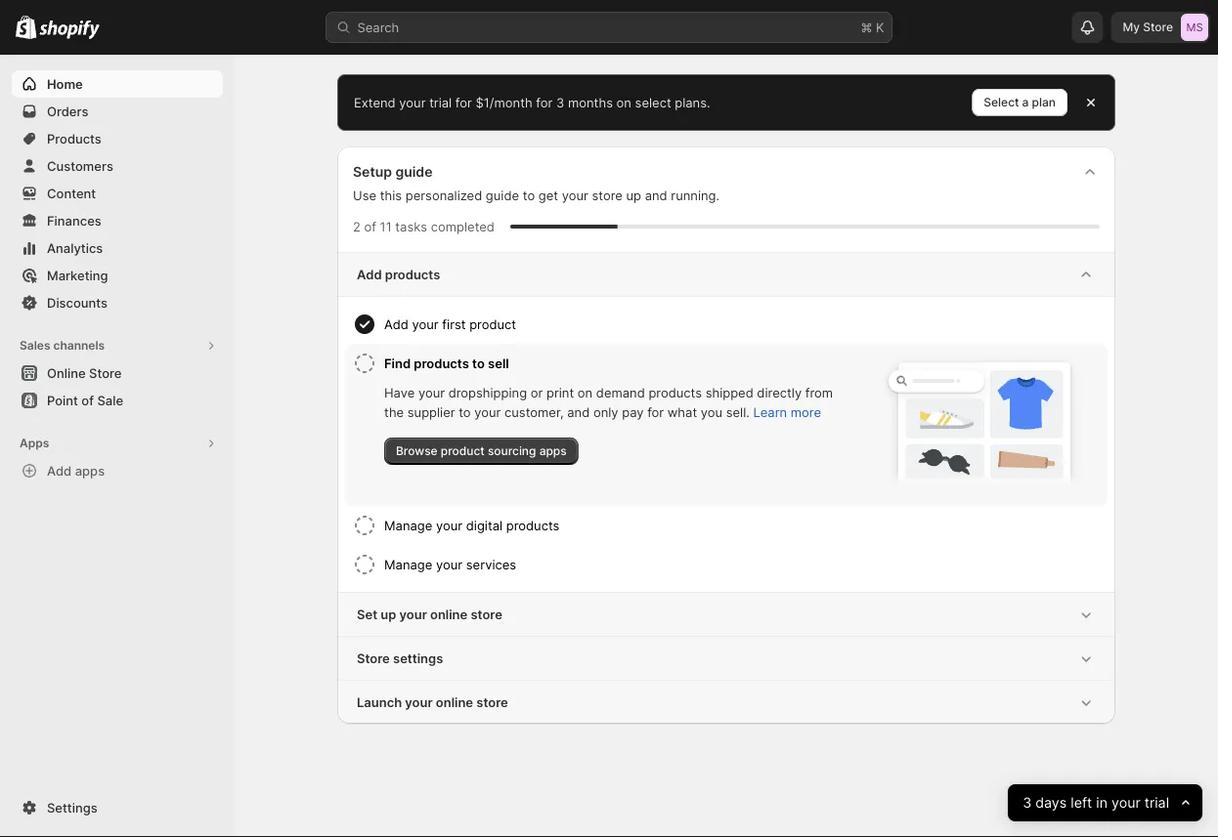 Task type: vqa. For each thing, say whether or not it's contained in the screenshot.
sourcing
yes



Task type: describe. For each thing, give the bounding box(es) containing it.
⌘ k
[[861, 20, 884, 35]]

⌘
[[861, 20, 872, 35]]

your up supplier
[[418, 385, 445, 400]]

online store link
[[12, 360, 223, 387]]

online inside the launch your online store dropdown button
[[436, 695, 473, 710]]

store for online store
[[89, 366, 122, 381]]

point
[[47, 393, 78, 408]]

on inside have your dropshipping or print on demand products shipped directly from the supplier to your customer, and only pay for what you sell.
[[578, 385, 593, 400]]

digital
[[466, 518, 503, 533]]

your right in
[[1111, 795, 1140, 812]]

sales
[[20, 339, 50, 353]]

online store
[[47, 366, 122, 381]]

your right extend
[[399, 95, 426, 110]]

your down "dropshipping"
[[474, 405, 501, 420]]

for inside have your dropshipping or print on demand products shipped directly from the supplier to your customer, and only pay for what you sell.
[[647, 405, 664, 420]]

products link
[[12, 125, 223, 153]]

the
[[384, 405, 404, 420]]

point of sale link
[[12, 387, 223, 415]]

select
[[635, 95, 671, 110]]

marketing
[[47, 268, 108, 283]]

apps inside button
[[539, 444, 567, 459]]

shipped
[[706, 385, 753, 400]]

from
[[805, 385, 833, 400]]

customer,
[[505, 405, 564, 420]]

personalized
[[405, 188, 482, 203]]

print
[[546, 385, 574, 400]]

customers
[[47, 158, 113, 174]]

launch your online store button
[[337, 681, 1116, 724]]

get
[[538, 188, 558, 203]]

set up your online store button
[[337, 593, 1116, 636]]

point of sale
[[47, 393, 123, 408]]

3 inside 3 days left in your trial dropdown button
[[1023, 795, 1031, 812]]

11
[[380, 219, 392, 234]]

sell
[[488, 356, 509, 371]]

1 horizontal spatial up
[[626, 188, 641, 203]]

apps inside button
[[75, 463, 105, 479]]

sale
[[97, 393, 123, 408]]

finances link
[[12, 207, 223, 235]]

manage your services button
[[384, 546, 1100, 585]]

0 vertical spatial 3
[[556, 95, 564, 110]]

your right the launch
[[405, 695, 433, 710]]

setup
[[353, 164, 392, 180]]

search
[[357, 20, 399, 35]]

browse product sourcing apps
[[396, 444, 567, 459]]

months
[[568, 95, 613, 110]]

point of sale button
[[0, 387, 235, 415]]

or
[[531, 385, 543, 400]]

1 horizontal spatial for
[[536, 95, 553, 110]]

your right get
[[562, 188, 588, 203]]

extend
[[354, 95, 396, 110]]

dropshipping
[[448, 385, 527, 400]]

setup guide
[[353, 164, 433, 180]]

have your dropshipping or print on demand products shipped directly from the supplier to your customer, and only pay for what you sell.
[[384, 385, 833, 420]]

to inside have your dropshipping or print on demand products shipped directly from the supplier to your customer, and only pay for what you sell.
[[459, 405, 471, 420]]

orders
[[47, 104, 88, 119]]

directly
[[757, 385, 802, 400]]

your inside dropdown button
[[412, 317, 439, 332]]

your left digital
[[436, 518, 463, 533]]

services
[[466, 557, 516, 572]]

use
[[353, 188, 376, 203]]

sourcing
[[488, 444, 536, 459]]

2
[[353, 219, 361, 234]]

add apps button
[[12, 458, 223, 485]]

store inside dropdown button
[[357, 651, 390, 666]]

set up your online store
[[357, 607, 502, 622]]

manage for manage your digital products
[[384, 518, 432, 533]]

set
[[357, 607, 377, 622]]

online
[[47, 366, 86, 381]]

1 horizontal spatial shopify image
[[39, 20, 100, 40]]

find products to sell
[[384, 356, 509, 371]]

add products button
[[337, 253, 1116, 296]]

sell.
[[726, 405, 750, 420]]

finances
[[47, 213, 101, 228]]

$1/month
[[476, 95, 533, 110]]

add for add products
[[357, 267, 382, 282]]

products inside have your dropshipping or print on demand products shipped directly from the supplier to your customer, and only pay for what you sell.
[[649, 385, 702, 400]]

up inside dropdown button
[[381, 607, 396, 622]]

apps
[[20, 437, 49, 451]]

tasks
[[395, 219, 427, 234]]

analytics link
[[12, 235, 223, 262]]

add your first product button
[[384, 305, 1100, 344]]

k
[[876, 20, 884, 35]]

and inside have your dropshipping or print on demand products shipped directly from the supplier to your customer, and only pay for what you sell.
[[567, 405, 590, 420]]

find
[[384, 356, 411, 371]]

1 horizontal spatial and
[[645, 188, 667, 203]]

home
[[47, 76, 83, 91]]

my store
[[1123, 20, 1173, 34]]



Task type: locate. For each thing, give the bounding box(es) containing it.
0 vertical spatial on
[[617, 95, 632, 110]]

0 horizontal spatial to
[[459, 405, 471, 420]]

to left "sell"
[[472, 356, 485, 371]]

plans.
[[675, 95, 710, 110]]

3 left months
[[556, 95, 564, 110]]

product right first
[[469, 317, 516, 332]]

add up the find
[[384, 317, 409, 332]]

0 horizontal spatial store
[[89, 366, 122, 381]]

launch
[[357, 695, 402, 710]]

on
[[617, 95, 632, 110], [578, 385, 593, 400]]

to
[[523, 188, 535, 203], [472, 356, 485, 371], [459, 405, 471, 420]]

your left first
[[412, 317, 439, 332]]

pay
[[622, 405, 644, 420]]

manage your digital products button
[[384, 506, 1100, 546]]

sales channels button
[[12, 332, 223, 360]]

2 horizontal spatial add
[[384, 317, 409, 332]]

for left $1/month
[[455, 95, 472, 110]]

0 vertical spatial manage
[[384, 518, 432, 533]]

products down add your first product
[[414, 356, 469, 371]]

2 horizontal spatial for
[[647, 405, 664, 420]]

0 vertical spatial trial
[[429, 95, 452, 110]]

add inside button
[[47, 463, 72, 479]]

store up sale
[[89, 366, 122, 381]]

store settings
[[357, 651, 443, 666]]

online down the manage your services
[[430, 607, 468, 622]]

browse product sourcing apps button
[[384, 438, 578, 465]]

guide
[[395, 164, 433, 180], [486, 188, 519, 203]]

to down "dropshipping"
[[459, 405, 471, 420]]

more
[[791, 405, 821, 420]]

0 vertical spatial and
[[645, 188, 667, 203]]

content link
[[12, 180, 223, 207]]

you
[[701, 405, 723, 420]]

0 vertical spatial up
[[626, 188, 641, 203]]

0 horizontal spatial and
[[567, 405, 590, 420]]

add down 2
[[357, 267, 382, 282]]

trial inside dropdown button
[[1144, 795, 1169, 812]]

trial right in
[[1144, 795, 1169, 812]]

store for my store
[[1143, 20, 1173, 34]]

3 days left in your trial
[[1023, 795, 1169, 812]]

1 horizontal spatial trial
[[1144, 795, 1169, 812]]

to left get
[[523, 188, 535, 203]]

demand
[[596, 385, 645, 400]]

on right print
[[578, 385, 593, 400]]

0 vertical spatial to
[[523, 188, 535, 203]]

0 horizontal spatial for
[[455, 95, 472, 110]]

0 vertical spatial online
[[430, 607, 468, 622]]

your up settings
[[399, 607, 427, 622]]

1 vertical spatial to
[[472, 356, 485, 371]]

0 vertical spatial guide
[[395, 164, 433, 180]]

2 horizontal spatial store
[[1143, 20, 1173, 34]]

product inside button
[[441, 444, 485, 459]]

1 horizontal spatial to
[[472, 356, 485, 371]]

1 horizontal spatial of
[[364, 219, 376, 234]]

0 vertical spatial store
[[1143, 20, 1173, 34]]

1 manage from the top
[[384, 518, 432, 533]]

manage right mark manage your services as done image
[[384, 557, 432, 572]]

store settings button
[[337, 637, 1116, 680]]

trial
[[429, 95, 452, 110], [1144, 795, 1169, 812]]

this
[[380, 188, 402, 203]]

sales channels
[[20, 339, 105, 353]]

discounts link
[[12, 289, 223, 317]]

1 vertical spatial guide
[[486, 188, 519, 203]]

manage for manage your services
[[384, 557, 432, 572]]

manage your digital products
[[384, 518, 560, 533]]

up
[[626, 188, 641, 203], [381, 607, 396, 622]]

0 horizontal spatial guide
[[395, 164, 433, 180]]

learn more
[[753, 405, 821, 420]]

0 horizontal spatial add
[[47, 463, 72, 479]]

products right digital
[[506, 518, 560, 533]]

mark manage your digital products as done image
[[353, 514, 376, 538]]

1 vertical spatial store
[[471, 607, 502, 622]]

to inside dropdown button
[[472, 356, 485, 371]]

settings
[[393, 651, 443, 666]]

products down tasks
[[385, 267, 440, 282]]

products
[[47, 131, 101, 146]]

content
[[47, 186, 96, 201]]

of right 2
[[364, 219, 376, 234]]

online store button
[[0, 360, 235, 387]]

0 vertical spatial store
[[592, 188, 623, 203]]

customers link
[[12, 153, 223, 180]]

discounts
[[47, 295, 108, 310]]

home link
[[12, 70, 223, 98]]

apps right the sourcing
[[539, 444, 567, 459]]

2 vertical spatial to
[[459, 405, 471, 420]]

add inside dropdown button
[[357, 267, 382, 282]]

trial left $1/month
[[429, 95, 452, 110]]

0 horizontal spatial of
[[81, 393, 94, 408]]

only
[[593, 405, 618, 420]]

what
[[668, 405, 697, 420]]

for right pay
[[647, 405, 664, 420]]

product inside dropdown button
[[469, 317, 516, 332]]

mark find products to sell as done image
[[353, 352, 376, 375]]

store
[[592, 188, 623, 203], [471, 607, 502, 622], [476, 695, 508, 710]]

store inside button
[[89, 366, 122, 381]]

online inside set up your online store dropdown button
[[430, 607, 468, 622]]

0 horizontal spatial 3
[[556, 95, 564, 110]]

mark manage your services as done image
[[353, 553, 376, 577]]

store
[[1143, 20, 1173, 34], [89, 366, 122, 381], [357, 651, 390, 666]]

2 vertical spatial add
[[47, 463, 72, 479]]

1 vertical spatial and
[[567, 405, 590, 420]]

store right my
[[1143, 20, 1173, 34]]

1 horizontal spatial store
[[357, 651, 390, 666]]

and down print
[[567, 405, 590, 420]]

1 horizontal spatial guide
[[486, 188, 519, 203]]

guide left get
[[486, 188, 519, 203]]

find products to sell button
[[384, 344, 850, 383]]

of for sale
[[81, 393, 94, 408]]

use this personalized guide to get your store up and running.
[[353, 188, 720, 203]]

left
[[1071, 795, 1092, 812]]

add down apps
[[47, 463, 72, 479]]

1 vertical spatial product
[[441, 444, 485, 459]]

settings link
[[12, 795, 223, 822]]

add your first product
[[384, 317, 516, 332]]

guide up this
[[395, 164, 433, 180]]

0 horizontal spatial on
[[578, 385, 593, 400]]

analytics
[[47, 241, 103, 256]]

a
[[1022, 95, 1029, 109]]

1 vertical spatial of
[[81, 393, 94, 408]]

for right $1/month
[[536, 95, 553, 110]]

have
[[384, 385, 415, 400]]

add for add your first product
[[384, 317, 409, 332]]

plan
[[1032, 95, 1056, 109]]

your left services
[[436, 557, 463, 572]]

marketing link
[[12, 262, 223, 289]]

0 vertical spatial of
[[364, 219, 376, 234]]

online down settings
[[436, 695, 473, 710]]

manage inside manage your services dropdown button
[[384, 557, 432, 572]]

1 vertical spatial add
[[384, 317, 409, 332]]

of for 11
[[364, 219, 376, 234]]

1 vertical spatial apps
[[75, 463, 105, 479]]

select
[[984, 95, 1019, 109]]

add products
[[357, 267, 440, 282]]

and left running.
[[645, 188, 667, 203]]

completed
[[431, 219, 495, 234]]

of inside button
[[81, 393, 94, 408]]

1 vertical spatial up
[[381, 607, 396, 622]]

extend your trial for $1/month for 3 months on select plans.
[[354, 95, 710, 110]]

running.
[[671, 188, 720, 203]]

days
[[1035, 795, 1067, 812]]

apps down apps button
[[75, 463, 105, 479]]

products up what
[[649, 385, 702, 400]]

on left select
[[617, 95, 632, 110]]

2 horizontal spatial to
[[523, 188, 535, 203]]

1 horizontal spatial on
[[617, 95, 632, 110]]

0 vertical spatial product
[[469, 317, 516, 332]]

3 days left in your trial button
[[1008, 785, 1203, 822]]

2 of 11 tasks completed
[[353, 219, 495, 234]]

add inside dropdown button
[[384, 317, 409, 332]]

2 vertical spatial store
[[357, 651, 390, 666]]

3
[[556, 95, 564, 110], [1023, 795, 1031, 812]]

browse
[[396, 444, 438, 459]]

manage your services
[[384, 557, 516, 572]]

0 horizontal spatial shopify image
[[16, 15, 36, 39]]

0 horizontal spatial trial
[[429, 95, 452, 110]]

your
[[399, 95, 426, 110], [562, 188, 588, 203], [412, 317, 439, 332], [418, 385, 445, 400], [474, 405, 501, 420], [436, 518, 463, 533], [436, 557, 463, 572], [399, 607, 427, 622], [405, 695, 433, 710], [1111, 795, 1140, 812]]

for
[[455, 95, 472, 110], [536, 95, 553, 110], [647, 405, 664, 420]]

0 horizontal spatial up
[[381, 607, 396, 622]]

manage right mark manage your digital products as done icon
[[384, 518, 432, 533]]

2 manage from the top
[[384, 557, 432, 572]]

settings
[[47, 801, 97, 816]]

up left running.
[[626, 188, 641, 203]]

1 vertical spatial manage
[[384, 557, 432, 572]]

1 vertical spatial store
[[89, 366, 122, 381]]

add for add apps
[[47, 463, 72, 479]]

1 vertical spatial on
[[578, 385, 593, 400]]

product
[[469, 317, 516, 332], [441, 444, 485, 459]]

manage inside manage your digital products dropdown button
[[384, 518, 432, 533]]

products
[[385, 267, 440, 282], [414, 356, 469, 371], [649, 385, 702, 400], [506, 518, 560, 533]]

1 horizontal spatial apps
[[539, 444, 567, 459]]

learn more link
[[753, 405, 821, 420]]

2 vertical spatial store
[[476, 695, 508, 710]]

3 left days
[[1023, 795, 1031, 812]]

learn
[[753, 405, 787, 420]]

of left sale
[[81, 393, 94, 408]]

select a plan link
[[972, 89, 1068, 116]]

1 vertical spatial 3
[[1023, 795, 1031, 812]]

in
[[1096, 795, 1107, 812]]

1 vertical spatial trial
[[1144, 795, 1169, 812]]

my store image
[[1181, 14, 1208, 41]]

up right set
[[381, 607, 396, 622]]

1 horizontal spatial add
[[357, 267, 382, 282]]

add
[[357, 267, 382, 282], [384, 317, 409, 332], [47, 463, 72, 479]]

1 horizontal spatial 3
[[1023, 795, 1031, 812]]

store up the launch
[[357, 651, 390, 666]]

find products to sell element
[[384, 383, 850, 465]]

orders link
[[12, 98, 223, 125]]

launch your online store
[[357, 695, 508, 710]]

shopify image
[[16, 15, 36, 39], [39, 20, 100, 40]]

0 vertical spatial apps
[[539, 444, 567, 459]]

and
[[645, 188, 667, 203], [567, 405, 590, 420]]

1 vertical spatial online
[[436, 695, 473, 710]]

product right browse
[[441, 444, 485, 459]]

0 horizontal spatial apps
[[75, 463, 105, 479]]

manage
[[384, 518, 432, 533], [384, 557, 432, 572]]

0 vertical spatial add
[[357, 267, 382, 282]]



